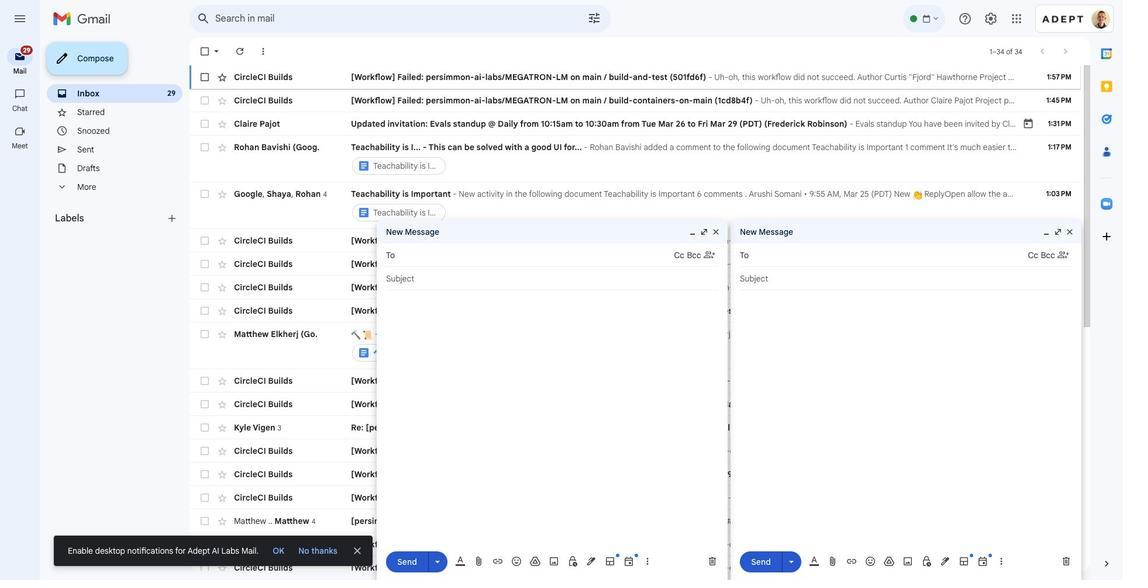 Task type: describe. For each thing, give the bounding box(es) containing it.
discard draft ‪(⌘⇧d)‬ image
[[1060, 556, 1072, 568]]

6 row from the top
[[190, 229, 1081, 253]]

13 row from the top
[[190, 416, 1081, 440]]

18 row from the top
[[190, 533, 1081, 557]]

📜 image
[[363, 330, 373, 340]]

1 horizontal spatial 🔨 image
[[373, 349, 383, 359]]

more options image
[[998, 556, 1005, 568]]

7 row from the top
[[190, 253, 1081, 276]]

3 row from the top
[[190, 112, 1081, 136]]

15 row from the top
[[190, 463, 1081, 487]]

1 row from the top
[[190, 66, 1081, 89]]

toggle confidential mode image for insert files using drive icon
[[921, 556, 932, 568]]

insert link ‪(⌘k)‬ image for attach files icon associated with insert emoji ‪(⌘⇧2)‬ icon
[[846, 556, 857, 568]]

insert emoji ‪(⌘⇧2)‬ image
[[511, 556, 522, 568]]

cell for tenth row from the top
[[351, 329, 1022, 364]]

To recipients text field
[[400, 245, 674, 266]]

subject field for to recipients text box on the top of page
[[386, 273, 718, 285]]

4 row from the top
[[190, 136, 1081, 182]]

2 dialog from the left
[[731, 221, 1082, 581]]

discard draft ‪(⌘⇧d)‬ image
[[707, 556, 718, 568]]

subject field for to recipients text field
[[740, 273, 1072, 285]]

16 row from the top
[[190, 487, 1081, 510]]

more email options image
[[257, 46, 269, 57]]

gmail image
[[53, 7, 116, 30]]

pop out image
[[700, 228, 709, 237]]

toggle confidential mode image for insert files using drive image
[[567, 556, 578, 568]]

cell for 5th row
[[351, 188, 1022, 223]]

10 row from the top
[[190, 323, 1081, 370]]

close image for pop out image
[[711, 228, 721, 237]]

19 row from the top
[[190, 557, 1081, 580]]

17 row from the top
[[190, 510, 1081, 533]]

pop out image
[[1053, 228, 1063, 237]]

set up a time to meet image
[[977, 556, 989, 568]]

select a layout image for set up a time to meet icon
[[604, 556, 616, 568]]

insert files using drive image
[[883, 556, 895, 568]]



Task type: locate. For each thing, give the bounding box(es) containing it.
0 horizontal spatial attach files image
[[473, 556, 485, 568]]

0 horizontal spatial subject field
[[386, 273, 718, 285]]

attach files image for insert emoji ‪(⌘⇧2)‬ icon
[[827, 556, 839, 568]]

5 row from the top
[[190, 182, 1081, 229]]

insert signature image
[[586, 556, 597, 568], [939, 556, 951, 568]]

1 subject field from the left
[[386, 273, 718, 285]]

subject field down to recipients text box on the top of page
[[386, 273, 718, 285]]

8 row from the top
[[190, 276, 1081, 299]]

0 horizontal spatial close image
[[711, 228, 721, 237]]

1 vertical spatial cell
[[351, 188, 1022, 223]]

2 more send options image from the left
[[786, 557, 797, 568]]

3 cell from the top
[[351, 329, 1022, 364]]

1 horizontal spatial toggle confidential mode image
[[921, 556, 932, 568]]

minimize image
[[688, 228, 697, 237]]

heading
[[0, 67, 40, 76], [0, 104, 40, 113], [0, 142, 40, 151], [55, 213, 166, 225]]

👏 image
[[912, 190, 922, 200]]

toggle confidential mode image right insert files using drive icon
[[921, 556, 932, 568]]

14 row from the top
[[190, 440, 1081, 463]]

Search in mail text field
[[215, 13, 555, 25]]

insert photo image for "toggle confidential mode" image associated with insert files using drive icon
[[902, 556, 914, 568]]

close image right pop out icon
[[1065, 228, 1074, 237]]

close image right pop out image
[[711, 228, 721, 237]]

insert link ‪(⌘k)‬ image for attach files icon for insert emoji ‪(⌘⇧2)‬ image
[[492, 556, 504, 568]]

advanced search options image
[[583, 6, 606, 30]]

insert photo image
[[548, 556, 560, 568], [902, 556, 914, 568]]

insert link ‪(⌘k)‬ image left insert emoji ‪(⌘⇧2)‬ image
[[492, 556, 504, 568]]

more options image
[[644, 556, 651, 568]]

None checkbox
[[199, 71, 211, 83], [199, 259, 211, 270], [199, 282, 211, 294], [199, 305, 211, 317], [199, 376, 211, 387], [199, 422, 211, 434], [199, 493, 211, 504], [199, 563, 211, 574], [199, 71, 211, 83], [199, 259, 211, 270], [199, 282, 211, 294], [199, 305, 211, 317], [199, 376, 211, 387], [199, 422, 211, 434], [199, 493, 211, 504], [199, 563, 211, 574]]

2 select a layout image from the left
[[958, 556, 970, 568]]

0 vertical spatial cell
[[351, 142, 1022, 177]]

1 horizontal spatial insert photo image
[[902, 556, 914, 568]]

0 vertical spatial 🔨 image
[[351, 330, 361, 340]]

main menu image
[[13, 12, 27, 26]]

0 horizontal spatial toggle confidential mode image
[[567, 556, 578, 568]]

2 insert link ‪(⌘k)‬ image from the left
[[846, 556, 857, 568]]

1 more send options image from the left
[[432, 557, 443, 568]]

1 cell from the top
[[351, 142, 1022, 177]]

0 horizontal spatial select a layout image
[[604, 556, 616, 568]]

Search in mail search field
[[190, 5, 611, 33]]

insert photo image for insert files using drive image's "toggle confidential mode" image
[[548, 556, 560, 568]]

2 subject field from the left
[[740, 273, 1072, 285]]

attach files image
[[473, 556, 485, 568], [827, 556, 839, 568]]

insert photo image right insert files using drive icon
[[902, 556, 914, 568]]

2 toggle confidential mode image from the left
[[921, 556, 932, 568]]

1 toggle confidential mode image from the left
[[567, 556, 578, 568]]

9 row from the top
[[190, 299, 1081, 323]]

support image
[[958, 12, 972, 26]]

1 horizontal spatial attach files image
[[827, 556, 839, 568]]

insert link ‪(⌘k)‬ image
[[492, 556, 504, 568], [846, 556, 857, 568]]

select a layout image left set up a time to meet icon
[[604, 556, 616, 568]]

1 horizontal spatial more send options image
[[786, 557, 797, 568]]

2 insert photo image from the left
[[902, 556, 914, 568]]

0 horizontal spatial insert photo image
[[548, 556, 560, 568]]

🔨 image
[[351, 330, 361, 340], [373, 349, 383, 359]]

1 insert link ‪(⌘k)‬ image from the left
[[492, 556, 504, 568]]

11 row from the top
[[190, 370, 1081, 393]]

2 close image from the left
[[1065, 228, 1074, 237]]

1 horizontal spatial insert signature image
[[939, 556, 951, 568]]

insert signature image for the select a layout image related to set up a time to meet image
[[939, 556, 951, 568]]

1 horizontal spatial insert link ‪(⌘k)‬ image
[[846, 556, 857, 568]]

cell for 16th row from the bottom of the page
[[351, 142, 1022, 177]]

attach files image left insert emoji ‪(⌘⇧2)‬ icon
[[827, 556, 839, 568]]

alert
[[19, 27, 1104, 567]]

0 horizontal spatial insert link ‪(⌘k)‬ image
[[492, 556, 504, 568]]

attach files image left insert emoji ‪(⌘⇧2)‬ image
[[473, 556, 485, 568]]

2 attach files image from the left
[[827, 556, 839, 568]]

attach files image for insert emoji ‪(⌘⇧2)‬ image
[[473, 556, 485, 568]]

insert photo image right insert files using drive image
[[548, 556, 560, 568]]

cell
[[351, 142, 1022, 177], [351, 188, 1022, 223], [351, 329, 1022, 364]]

1 insert photo image from the left
[[548, 556, 560, 568]]

insert signature image for the select a layout image associated with set up a time to meet icon
[[586, 556, 597, 568]]

calendar event image
[[1022, 118, 1034, 130]]

toggle confidential mode image
[[567, 556, 578, 568], [921, 556, 932, 568]]

12 row from the top
[[190, 393, 1081, 416]]

1 dialog from the left
[[377, 221, 728, 581]]

insert files using drive image
[[529, 556, 541, 568]]

insert signature image left set up a time to meet image
[[939, 556, 951, 568]]

2 row from the top
[[190, 89, 1081, 112]]

more send options image
[[432, 557, 443, 568], [786, 557, 797, 568]]

None checkbox
[[199, 46, 211, 57], [199, 95, 211, 106], [199, 118, 211, 130], [199, 142, 211, 153], [199, 188, 211, 200], [199, 235, 211, 247], [199, 329, 211, 340], [199, 399, 211, 411], [199, 446, 211, 457], [199, 469, 211, 481], [199, 516, 211, 528], [199, 46, 211, 57], [199, 95, 211, 106], [199, 118, 211, 130], [199, 142, 211, 153], [199, 188, 211, 200], [199, 235, 211, 247], [199, 329, 211, 340], [199, 399, 211, 411], [199, 446, 211, 457], [199, 469, 211, 481], [199, 516, 211, 528]]

insert emoji ‪(⌘⇧2)‬ image
[[865, 556, 876, 568]]

2 vertical spatial cell
[[351, 329, 1022, 364]]

row
[[190, 66, 1081, 89], [190, 89, 1081, 112], [190, 112, 1081, 136], [190, 136, 1081, 182], [190, 182, 1081, 229], [190, 229, 1081, 253], [190, 253, 1081, 276], [190, 276, 1081, 299], [190, 299, 1081, 323], [190, 323, 1081, 370], [190, 370, 1081, 393], [190, 393, 1081, 416], [190, 416, 1081, 440], [190, 440, 1081, 463], [190, 463, 1081, 487], [190, 487, 1081, 510], [190, 510, 1081, 533], [190, 533, 1081, 557], [190, 557, 1081, 580]]

more send options image for attach files icon associated with insert emoji ‪(⌘⇧2)‬ icon
[[786, 557, 797, 568]]

search in mail image
[[193, 8, 214, 29]]

settings image
[[984, 12, 998, 26]]

1 horizontal spatial subject field
[[740, 273, 1072, 285]]

close image for pop out icon
[[1065, 228, 1074, 237]]

1 select a layout image from the left
[[604, 556, 616, 568]]

select a layout image for set up a time to meet image
[[958, 556, 970, 568]]

2 insert signature image from the left
[[939, 556, 951, 568]]

toggle confidential mode image right insert files using drive image
[[567, 556, 578, 568]]

close image
[[711, 228, 721, 237], [1065, 228, 1074, 237]]

subject field down to recipients text field
[[740, 273, 1072, 285]]

1 vertical spatial 🔨 image
[[373, 349, 383, 359]]

2 cell from the top
[[351, 188, 1022, 223]]

0 horizontal spatial dialog
[[377, 221, 728, 581]]

1 horizontal spatial close image
[[1065, 228, 1074, 237]]

dialog
[[377, 221, 728, 581], [731, 221, 1082, 581]]

more send options image for attach files icon for insert emoji ‪(⌘⇧2)‬ image
[[432, 557, 443, 568]]

1 attach files image from the left
[[473, 556, 485, 568]]

select a layout image
[[604, 556, 616, 568], [958, 556, 970, 568]]

0 horizontal spatial insert signature image
[[586, 556, 597, 568]]

0 horizontal spatial more send options image
[[432, 557, 443, 568]]

Subject field
[[386, 273, 718, 285], [740, 273, 1072, 285]]

navigation
[[0, 37, 41, 581]]

insert link ‪(⌘k)‬ image left insert emoji ‪(⌘⇧2)‬ icon
[[846, 556, 857, 568]]

1 insert signature image from the left
[[586, 556, 597, 568]]

minimize image
[[1042, 228, 1051, 237]]

1 horizontal spatial dialog
[[731, 221, 1082, 581]]

set up a time to meet image
[[623, 556, 635, 568]]

insert signature image left set up a time to meet icon
[[586, 556, 597, 568]]

refresh image
[[234, 46, 246, 57]]

1 horizontal spatial select a layout image
[[958, 556, 970, 568]]

tab list
[[1090, 37, 1123, 539]]

select a layout image left set up a time to meet image
[[958, 556, 970, 568]]

0 horizontal spatial 🔨 image
[[351, 330, 361, 340]]

To recipients text field
[[754, 245, 1028, 266]]

1 close image from the left
[[711, 228, 721, 237]]



Task type: vqa. For each thing, say whether or not it's contained in the screenshot.
indent less ‪(⌘[)‬ Image
no



